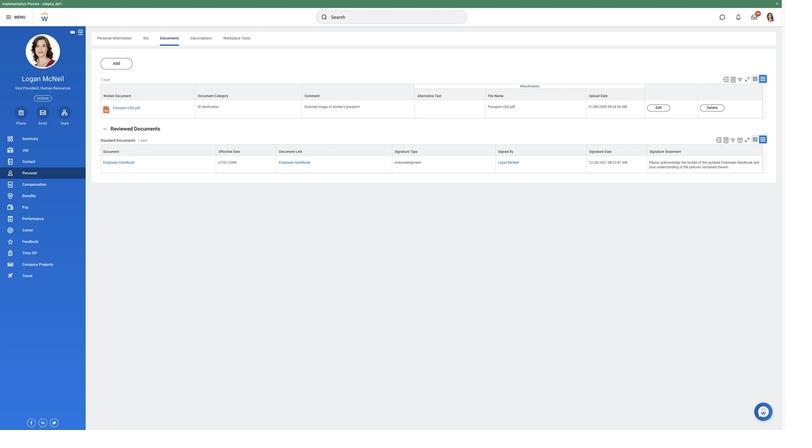 Task type: describe. For each thing, give the bounding box(es) containing it.
1 vertical spatial of
[[699, 161, 702, 165]]

updated
[[709, 161, 721, 165]]

travel link
[[0, 270, 86, 282]]

employee inside "please acknowledge the receipt of the updated employee handbook and your understanding of the policies contained therein."
[[722, 161, 737, 165]]

add button
[[101, 58, 133, 69]]

0 horizontal spatial usa.pdf
[[128, 106, 140, 110]]

therein.
[[718, 165, 730, 169]]

1 employee handbook from the left
[[103, 161, 135, 165]]

the down receipt
[[684, 165, 689, 169]]

edit button
[[648, 105, 671, 111]]

type
[[411, 150, 418, 154]]

standard documents 1 item
[[101, 138, 147, 143]]

reviewed documents button
[[111, 126, 160, 132]]

30
[[757, 12, 761, 15]]

career
[[22, 228, 33, 232]]

am for 12/20/2021 08:23:47 am
[[623, 161, 628, 165]]

time off link
[[0, 248, 86, 259]]

upload date
[[589, 94, 608, 98]]

vice president, human resources
[[15, 86, 71, 90]]

fullscreen image
[[745, 137, 751, 143]]

feedback
[[22, 240, 38, 244]]

id verification
[[198, 105, 219, 109]]

2 vertical spatial of
[[680, 165, 683, 169]]

alternative text button
[[415, 89, 486, 100]]

date for signature date
[[605, 150, 612, 154]]

item inside standard documents 1 item
[[141, 139, 147, 143]]

phone button
[[15, 106, 28, 126]]

comment button
[[302, 84, 415, 100]]

signature type
[[395, 150, 418, 154]]

team link
[[58, 106, 71, 126]]

1 horizontal spatial usa.pdf
[[503, 105, 516, 109]]

-
[[40, 2, 41, 6]]

menu
[[14, 15, 26, 19]]

attachments
[[520, 84, 540, 88]]

company property image
[[7, 261, 14, 268]]

phone logan mcneil element
[[15, 121, 28, 126]]

expand table image for 2nd table icon
[[761, 137, 767, 142]]

attachments button
[[415, 84, 645, 89]]

search image
[[321, 14, 328, 21]]

information
[[113, 36, 132, 40]]

personal for personal information
[[97, 36, 112, 40]]

profile logan mcneil image
[[767, 13, 776, 23]]

01/08/2009 09:24:56 am
[[589, 105, 628, 109]]

2 employee handbook link from the left
[[279, 160, 311, 165]]

export to worksheets image
[[731, 76, 737, 83]]

close environment banner image
[[776, 2, 780, 5]]

email logan mcneil element
[[36, 121, 49, 126]]

off
[[32, 251, 37, 255]]

job
[[22, 148, 29, 152]]

email button
[[36, 106, 49, 126]]

feedback link
[[0, 236, 86, 248]]

select to filter grid data image
[[731, 137, 737, 143]]

document up passport-usa.pdf link
[[115, 94, 131, 98]]

0 horizontal spatial passport-
[[113, 106, 128, 110]]

effective
[[219, 150, 232, 154]]

performance link
[[0, 213, 86, 225]]

scanned image of worker's passport
[[305, 105, 360, 109]]

file name
[[489, 94, 504, 98]]

by
[[510, 150, 514, 154]]

2 employee handbook from the left
[[279, 161, 311, 165]]

worker document
[[103, 94, 131, 98]]

1 horizontal spatial passport-
[[488, 105, 503, 109]]

workplace tests
[[223, 36, 251, 40]]

toolbar for 01/08/2009 09:24:56 am
[[721, 75, 768, 84]]

signature date
[[590, 150, 612, 154]]

ids
[[143, 36, 149, 40]]

pay image
[[7, 204, 14, 211]]

0 vertical spatial of
[[329, 105, 332, 109]]

compensation image
[[7, 181, 14, 188]]

30 button
[[749, 11, 762, 23]]

signature for signature date
[[590, 150, 605, 154]]

12/20/2021
[[590, 161, 608, 165]]

edit
[[656, 105, 663, 110]]

benefits link
[[0, 190, 86, 202]]

signed
[[499, 150, 509, 154]]

signature for signature statement
[[650, 150, 665, 154]]

reviewed
[[111, 126, 133, 132]]

personal for personal
[[22, 171, 37, 175]]

navigation pane region
[[0, 26, 86, 430]]

signature date button
[[587, 145, 647, 156]]

contact
[[22, 159, 35, 164]]

link
[[296, 150, 302, 154]]

2 table image from the top
[[753, 137, 759, 142]]

tag image
[[70, 29, 76, 35]]

logan inside row
[[498, 161, 508, 165]]

team
[[60, 121, 69, 125]]

alternative text
[[418, 94, 442, 98]]

summary image
[[7, 135, 14, 142]]

select to filter grid data image
[[738, 77, 744, 83]]

compensation
[[22, 182, 47, 187]]

inbox large image
[[752, 14, 758, 20]]

logan mcneil inside row
[[498, 161, 519, 165]]

verification
[[202, 105, 219, 109]]

logan mcneil inside navigation pane region
[[22, 75, 64, 83]]

benefits
[[22, 194, 36, 198]]

phone image
[[17, 109, 25, 116]]

row containing employee handbook
[[101, 156, 763, 173]]

company property link
[[0, 259, 86, 270]]

and
[[754, 161, 760, 165]]

document link
[[279, 150, 302, 154]]

pay link
[[0, 202, 86, 213]]

travel image
[[7, 272, 14, 279]]

career image
[[7, 227, 14, 234]]

worker document button
[[101, 84, 195, 100]]

justify image
[[5, 14, 12, 21]]

worker's
[[333, 105, 346, 109]]

workplace
[[223, 36, 241, 40]]

0 vertical spatial item
[[103, 78, 110, 82]]

passport-usa.pdf link
[[113, 105, 140, 115]]

image
[[319, 105, 328, 109]]

1 table image from the top
[[753, 76, 759, 82]]

statement
[[666, 150, 682, 154]]

contact image
[[7, 158, 14, 165]]

chevron down image
[[101, 127, 108, 131]]

personal information
[[97, 36, 132, 40]]

reviewed documents
[[111, 126, 160, 132]]

implementation preview -   adeptai_dpt1
[[2, 2, 62, 6]]

document for document category
[[198, 94, 214, 98]]

alternative
[[418, 94, 434, 98]]

time off
[[22, 251, 37, 255]]

effective date button
[[216, 145, 277, 156]]

09:24:56
[[608, 105, 622, 109]]



Task type: vqa. For each thing, say whether or not it's contained in the screenshot.
bottommost My
no



Task type: locate. For each thing, give the bounding box(es) containing it.
passport-usa.pdf
[[488, 105, 516, 109], [113, 106, 140, 110]]

name
[[495, 94, 504, 98]]

2 horizontal spatial signature
[[650, 150, 665, 154]]

3 employee from the left
[[722, 161, 737, 165]]

2 expand table image from the top
[[761, 137, 767, 142]]

tab list
[[91, 32, 777, 46]]

resources
[[53, 86, 71, 90]]

toolbar for 12/20/2021 08:23:47 am
[[714, 136, 768, 144]]

2 vertical spatial documents
[[117, 138, 136, 143]]

handbook left and
[[738, 161, 753, 165]]

documents down the reviewed
[[117, 138, 136, 143]]

employee handbook
[[103, 161, 135, 165], [279, 161, 311, 165]]

job image
[[7, 147, 14, 154]]

scanned
[[305, 105, 318, 109]]

row containing alternative text
[[101, 89, 763, 100]]

list
[[0, 133, 86, 282]]

documents for reviewed documents
[[134, 126, 160, 132]]

export to worksheets image
[[723, 137, 730, 144]]

2 horizontal spatial handbook
[[738, 161, 753, 165]]

1 vertical spatial expand table image
[[761, 137, 767, 142]]

0 horizontal spatial logan
[[22, 75, 41, 83]]

am for 01/08/2009 09:24:56 am
[[622, 105, 628, 109]]

4 row from the top
[[101, 144, 763, 156]]

1 horizontal spatial logan
[[498, 161, 508, 165]]

2 row from the top
[[101, 89, 763, 100]]

upload date button
[[587, 89, 645, 100]]

0 vertical spatial documents
[[160, 36, 179, 40]]

document up "id verification" element
[[198, 94, 214, 98]]

1 vertical spatial item
[[141, 139, 147, 143]]

date for effective date
[[233, 150, 240, 154]]

table image right fullscreen icon
[[753, 76, 759, 82]]

list containing summary
[[0, 133, 86, 282]]

effective date
[[219, 150, 240, 154]]

1 horizontal spatial logan mcneil
[[498, 161, 519, 165]]

1 horizontal spatial mcneil
[[509, 161, 519, 165]]

usa.pdf
[[503, 105, 516, 109], [128, 106, 140, 110]]

facebook image
[[27, 419, 34, 425]]

0 horizontal spatial export to excel image
[[716, 137, 723, 143]]

signature
[[395, 150, 410, 154], [590, 150, 605, 154], [650, 150, 665, 154]]

usa.pdf down name
[[503, 105, 516, 109]]

1 vertical spatial export to excel image
[[716, 137, 723, 143]]

handbook inside "please acknowledge the receipt of the updated employee handbook and your understanding of the policies contained therein."
[[738, 161, 753, 165]]

08:23:47
[[609, 161, 622, 165]]

document for document link
[[279, 150, 295, 154]]

0 vertical spatial am
[[622, 105, 628, 109]]

0 horizontal spatial item
[[103, 78, 110, 82]]

your
[[650, 165, 657, 169]]

document category
[[198, 94, 229, 98]]

please acknowledge the receipt of the updated employee handbook and your understanding of the policies contained therein.
[[650, 161, 761, 169]]

id verification element
[[198, 104, 219, 109]]

1 handbook from the left
[[119, 161, 135, 165]]

personal image
[[7, 170, 14, 177]]

standard
[[101, 138, 116, 143]]

1 signature from the left
[[395, 150, 410, 154]]

click to view/edit grid preferences image
[[738, 137, 744, 143]]

logan mcneil up vice president, human resources on the left
[[22, 75, 64, 83]]

career link
[[0, 225, 86, 236]]

travel
[[22, 274, 32, 278]]

mcneil down by
[[509, 161, 519, 165]]

logan mcneil link
[[498, 160, 519, 165]]

expand table image inside reviewed documents group
[[761, 137, 767, 142]]

logan up the president,
[[22, 75, 41, 83]]

menu banner
[[0, 0, 783, 26]]

employee up the therein.
[[722, 161, 737, 165]]

acknowledgment element
[[395, 160, 421, 165]]

0 horizontal spatial employee
[[103, 161, 118, 165]]

1 vertical spatial logan mcneil
[[498, 161, 519, 165]]

item up worker
[[103, 78, 110, 82]]

president,
[[23, 86, 40, 90]]

1 inside standard documents 1 item
[[138, 139, 140, 143]]

fullscreen image
[[745, 76, 751, 83]]

Search Workday  search field
[[331, 11, 455, 23]]

0 horizontal spatial of
[[329, 105, 332, 109]]

2 horizontal spatial employee
[[722, 161, 737, 165]]

row
[[101, 84, 763, 100], [101, 89, 763, 100], [101, 100, 763, 118], [101, 144, 763, 156], [101, 156, 763, 173]]

mcneil inside row
[[509, 161, 519, 165]]

1
[[101, 78, 103, 82], [138, 139, 140, 143]]

signature for signature type
[[395, 150, 410, 154]]

export to excel image
[[723, 76, 730, 83], [716, 137, 723, 143]]

1 horizontal spatial export to excel image
[[723, 76, 730, 83]]

0 vertical spatial 1
[[101, 78, 103, 82]]

signed by button
[[496, 145, 587, 156]]

0 horizontal spatial employee handbook
[[103, 161, 135, 165]]

actions
[[37, 96, 49, 100]]

1 down reviewed documents button
[[138, 139, 140, 143]]

signature type button
[[393, 145, 496, 156]]

1 item
[[101, 78, 110, 82]]

performance image
[[7, 216, 14, 222]]

upload
[[589, 94, 600, 98]]

expand table image
[[761, 76, 767, 82], [761, 137, 767, 142]]

12/20/2021 08:23:47 am
[[590, 161, 628, 165]]

1 vertical spatial documents
[[134, 126, 160, 132]]

1 vertical spatial mcneil
[[509, 161, 519, 165]]

documents up document popup button
[[134, 126, 160, 132]]

0 vertical spatial export to excel image
[[723, 76, 730, 83]]

1 horizontal spatial handbook
[[295, 161, 311, 165]]

personal inside navigation pane region
[[22, 171, 37, 175]]

1 horizontal spatial employee handbook link
[[279, 160, 311, 165]]

handbook down standard documents 1 item
[[119, 161, 135, 165]]

0 horizontal spatial 1
[[101, 78, 103, 82]]

mcneil
[[42, 75, 64, 83], [509, 161, 519, 165]]

twitter image
[[50, 419, 57, 425]]

expand table image for first table icon from the top of the page
[[761, 76, 767, 82]]

0 vertical spatial table image
[[753, 76, 759, 82]]

document
[[115, 94, 131, 98], [198, 94, 214, 98], [103, 150, 119, 154], [279, 150, 295, 154]]

documents right ids
[[160, 36, 179, 40]]

implementation
[[2, 2, 26, 6]]

the up contained
[[703, 161, 708, 165]]

3 row from the top
[[101, 100, 763, 118]]

0 vertical spatial toolbar
[[721, 75, 768, 84]]

export to excel image for 12/20/2021 08:23:47 am
[[716, 137, 723, 143]]

the
[[682, 161, 687, 165], [703, 161, 708, 165], [684, 165, 689, 169]]

1 horizontal spatial personal
[[97, 36, 112, 40]]

handbook down link
[[295, 161, 311, 165]]

file
[[489, 94, 494, 98]]

receipt
[[688, 161, 698, 165]]

tab list containing personal information
[[91, 32, 777, 46]]

of up policies
[[699, 161, 702, 165]]

date for upload date
[[601, 94, 608, 98]]

2 signature from the left
[[590, 150, 605, 154]]

0 horizontal spatial employee handbook link
[[103, 160, 135, 165]]

acknowledgment
[[395, 161, 421, 165]]

1 row from the top
[[101, 84, 763, 100]]

1 horizontal spatial of
[[680, 165, 683, 169]]

signature up please
[[650, 150, 665, 154]]

phone
[[16, 121, 26, 125]]

table image
[[753, 76, 759, 82], [753, 137, 759, 142]]

personal left "information"
[[97, 36, 112, 40]]

expand table image right fullscreen image in the top of the page
[[761, 137, 767, 142]]

row containing attachments
[[101, 84, 763, 100]]

menu button
[[0, 8, 33, 26]]

signature up 12/20/2021
[[590, 150, 605, 154]]

0 vertical spatial logan mcneil
[[22, 75, 64, 83]]

0 vertical spatial logan
[[22, 75, 41, 83]]

1 employee from the left
[[103, 161, 118, 165]]

5 row from the top
[[101, 156, 763, 173]]

employee handbook down document link
[[279, 161, 311, 165]]

logan inside navigation pane region
[[22, 75, 41, 83]]

01/01/2000
[[219, 161, 237, 165]]

delete
[[708, 105, 718, 110]]

feedback image
[[7, 238, 14, 245]]

id
[[198, 105, 201, 109]]

passport-usa.pdf down name
[[488, 105, 516, 109]]

summary
[[22, 137, 38, 141]]

document link button
[[277, 145, 392, 156]]

benefits image
[[7, 193, 14, 200]]

2 horizontal spatial of
[[699, 161, 702, 165]]

company
[[22, 262, 38, 267]]

documents for standard documents 1 item
[[117, 138, 136, 143]]

preview
[[27, 2, 39, 6]]

am right the 08:23:47
[[623, 161, 628, 165]]

signature statement button
[[648, 145, 763, 156]]

0 horizontal spatial signature
[[395, 150, 410, 154]]

0 vertical spatial expand table image
[[761, 76, 767, 82]]

view team image
[[61, 109, 68, 116]]

1 horizontal spatial 1
[[138, 139, 140, 143]]

time off image
[[7, 250, 14, 257]]

cell
[[415, 100, 486, 118]]

summary link
[[0, 133, 86, 145]]

1 vertical spatial am
[[623, 161, 628, 165]]

reviewed documents group
[[101, 126, 768, 174]]

personal link
[[0, 167, 86, 179]]

date right effective
[[233, 150, 240, 154]]

employee handbook link down document link
[[279, 160, 311, 165]]

vaccinations
[[191, 36, 212, 40]]

adeptai_dpt1
[[42, 2, 62, 6]]

0 vertical spatial mcneil
[[42, 75, 64, 83]]

please
[[650, 161, 660, 165]]

1 horizontal spatial employee handbook
[[279, 161, 311, 165]]

mcneil up human
[[42, 75, 64, 83]]

mail image
[[39, 109, 46, 116]]

usa.pdf down worker document
[[128, 106, 140, 110]]

0 vertical spatial personal
[[97, 36, 112, 40]]

1 vertical spatial 1
[[138, 139, 140, 143]]

passport- down file name
[[488, 105, 503, 109]]

compensation link
[[0, 179, 86, 190]]

export to excel image for 01/08/2009 09:24:56 am
[[723, 76, 730, 83]]

0 horizontal spatial personal
[[22, 171, 37, 175]]

view printable version (pdf) image
[[77, 29, 84, 35]]

item down reviewed documents button
[[141, 139, 147, 143]]

1 horizontal spatial employee
[[279, 161, 294, 165]]

actions button
[[34, 95, 52, 101]]

worker
[[103, 94, 114, 98]]

row containing edit
[[101, 100, 763, 118]]

employee down document link
[[279, 161, 294, 165]]

0 horizontal spatial passport-usa.pdf
[[113, 106, 140, 110]]

date up 12/20/2021 08:23:47 am
[[605, 150, 612, 154]]

export to excel image left export to worksheets icon at the right top of the page
[[716, 137, 723, 143]]

personal
[[97, 36, 112, 40], [22, 171, 37, 175]]

logan down signed
[[498, 161, 508, 165]]

toolbar inside reviewed documents group
[[714, 136, 768, 144]]

passport-usa.pdf down worker document
[[113, 106, 140, 110]]

2 handbook from the left
[[295, 161, 311, 165]]

company property
[[22, 262, 53, 267]]

employee handbook link
[[103, 160, 135, 165], [279, 160, 311, 165]]

1 horizontal spatial item
[[141, 139, 147, 143]]

am inside reviewed documents group
[[623, 161, 628, 165]]

document for document
[[103, 150, 119, 154]]

passport- down worker document
[[113, 106, 128, 110]]

1 vertical spatial logan
[[498, 161, 508, 165]]

human
[[40, 86, 52, 90]]

personal inside tab list
[[97, 36, 112, 40]]

notifications large image
[[736, 14, 742, 20]]

expand table image right fullscreen icon
[[761, 76, 767, 82]]

passport-
[[488, 105, 503, 109], [113, 106, 128, 110]]

0 horizontal spatial handbook
[[119, 161, 135, 165]]

employee handbook link down standard documents 1 item
[[103, 160, 135, 165]]

category
[[215, 94, 229, 98]]

employee handbook down standard documents 1 item
[[103, 161, 135, 165]]

3 handbook from the left
[[738, 161, 753, 165]]

contact link
[[0, 156, 86, 167]]

job link
[[0, 145, 86, 156]]

3 signature from the left
[[650, 150, 665, 154]]

the left receipt
[[682, 161, 687, 165]]

2 employee from the left
[[279, 161, 294, 165]]

add
[[113, 61, 120, 66]]

personal down 'contact'
[[22, 171, 37, 175]]

1 vertical spatial toolbar
[[714, 136, 768, 144]]

table image right fullscreen image in the top of the page
[[753, 137, 759, 142]]

mcneil inside navigation pane region
[[42, 75, 64, 83]]

am right the 09:24:56
[[622, 105, 628, 109]]

document down standard
[[103, 150, 119, 154]]

1 down add button
[[101, 78, 103, 82]]

0 horizontal spatial mcneil
[[42, 75, 64, 83]]

performance
[[22, 217, 44, 221]]

am
[[622, 105, 628, 109], [623, 161, 628, 165]]

1 expand table image from the top
[[761, 76, 767, 82]]

1 vertical spatial table image
[[753, 137, 759, 142]]

team logan mcneil element
[[58, 121, 71, 126]]

of
[[329, 105, 332, 109], [699, 161, 702, 165], [680, 165, 683, 169]]

signature up acknowledgment element
[[395, 150, 410, 154]]

vice
[[15, 86, 22, 90]]

1 employee handbook link from the left
[[103, 160, 135, 165]]

document left link
[[279, 150, 295, 154]]

1 horizontal spatial passport-usa.pdf
[[488, 105, 516, 109]]

toolbar
[[721, 75, 768, 84], [714, 136, 768, 144]]

of right image in the left top of the page
[[329, 105, 332, 109]]

acknowledge
[[661, 161, 681, 165]]

employee down standard
[[103, 161, 118, 165]]

of down acknowledge
[[680, 165, 683, 169]]

date right upload on the top of page
[[601, 94, 608, 98]]

export to excel image left export to worksheets image
[[723, 76, 730, 83]]

document inside "popup button"
[[198, 94, 214, 98]]

0 horizontal spatial logan mcneil
[[22, 75, 64, 83]]

row containing document
[[101, 144, 763, 156]]

logan mcneil down signed by
[[498, 161, 519, 165]]

1 horizontal spatial signature
[[590, 150, 605, 154]]

01/08/2009
[[589, 105, 607, 109]]

linkedin image
[[39, 419, 45, 425]]

document category button
[[195, 84, 302, 100]]

signature statement
[[650, 150, 682, 154]]

1 vertical spatial personal
[[22, 171, 37, 175]]



